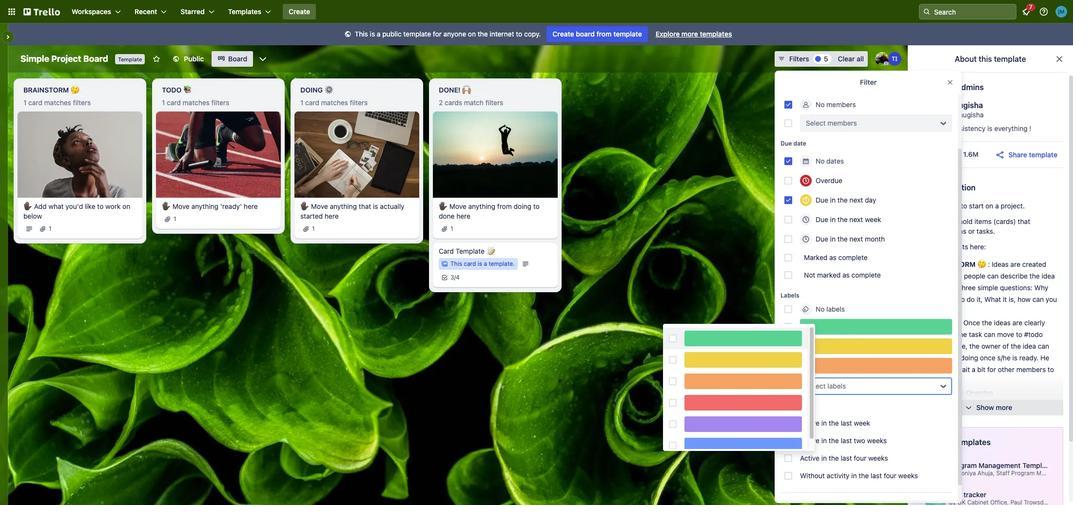 Task type: locate. For each thing, give the bounding box(es) containing it.
filters down todo 📚 text box
[[212, 99, 229, 107]]

ideas inside : once the ideas are clearly defined, the task can move to #todo stage. here, the owner of the idea can move to #doing once s/he is ready. he can also wait a bit for other members to join.
[[994, 319, 1011, 327]]

: left once
[[960, 319, 962, 327]]

todo
[[162, 86, 182, 94], [930, 319, 950, 327]]

is right s/he
[[1013, 354, 1018, 362]]

done! inside doing ⚙️ : ongoing done! 🙌🏽 : finished
[[930, 401, 952, 409]]

matches inside todo 📚 1 card matches filters
[[183, 99, 210, 107]]

0 horizontal spatial from
[[497, 202, 512, 211]]

0 horizontal spatial more
[[682, 30, 698, 38]]

anything
[[191, 202, 219, 211], [330, 202, 357, 211], [469, 202, 496, 211]]

are left clearly
[[1013, 319, 1023, 327]]

the down task
[[970, 342, 980, 351]]

move up the of on the right
[[998, 331, 1015, 339]]

filters inside brainstorm 🤔 1 card matches filters
[[73, 99, 91, 107]]

ideas down hold
[[950, 227, 967, 236]]

2 horizontal spatial anything
[[469, 202, 496, 211]]

members up select members
[[827, 100, 856, 109]]

anything for that
[[330, 202, 357, 211]]

1 vertical spatial labels
[[828, 382, 846, 391]]

3
[[451, 274, 454, 281]]

each list can hold items (cards) that represent ideas or tasks.
[[918, 218, 1031, 236]]

s/he
[[998, 354, 1011, 362]]

template inside program management template by soniya ahuja, staff program manager @ br
[[1023, 462, 1053, 470]]

more right explore
[[682, 30, 698, 38]]

1 horizontal spatial template
[[456, 247, 485, 255]]

is,
[[1009, 296, 1016, 304]]

it.
[[940, 307, 946, 316]]

1 horizontal spatial anything
[[330, 202, 357, 211]]

idea inside : ideas are created here. here people can describe the idea following three simple questions: why you wish to do it, what it is, how can you do it.
[[1042, 272, 1055, 280]]

4 right 3
[[456, 274, 460, 281]]

to up also
[[949, 354, 955, 362]]

0 vertical spatial next
[[850, 196, 864, 204]]

!
[[1030, 124, 1032, 133]]

like
[[85, 202, 95, 211]]

move inside ✋🏿 move anything from doing to done here
[[450, 202, 467, 211]]

0 horizontal spatial on
[[122, 202, 130, 211]]

@
[[1063, 470, 1068, 478]]

2 horizontal spatial on
[[986, 202, 994, 210]]

0 horizontal spatial as
[[830, 254, 837, 262]]

move for ✋🏿 move anything 'ready' here
[[173, 202, 190, 211]]

a left public
[[377, 30, 381, 38]]

simple up each
[[918, 202, 939, 210]]

simple left 'project'
[[20, 54, 49, 64]]

filters
[[73, 99, 91, 107], [212, 99, 229, 107], [350, 99, 368, 107], [486, 99, 504, 107]]

todo for todo 📚
[[930, 319, 950, 327]]

owner
[[982, 342, 1001, 351]]

recent button
[[129, 4, 173, 20]]

0 horizontal spatial ⚙️
[[325, 86, 333, 94]]

are right there
[[938, 243, 948, 251]]

2 no from the top
[[816, 157, 825, 165]]

1 vertical spatial week
[[854, 420, 871, 428]]

this member is an admin of this board. image
[[884, 61, 889, 66]]

1 move from the left
[[173, 202, 190, 211]]

0 horizontal spatial ideas
[[950, 227, 967, 236]]

that down project. at the top right of the page
[[1018, 218, 1031, 226]]

show more
[[977, 404, 1013, 412]]

simple inside board name text box
[[20, 54, 49, 64]]

0 horizontal spatial move
[[930, 354, 947, 362]]

📚 inside todo 📚 1 card matches filters
[[183, 86, 192, 94]]

0 vertical spatial ideas
[[950, 227, 967, 236]]

🤔
[[71, 86, 79, 94], [978, 260, 987, 269]]

idea up "why"
[[1042, 272, 1055, 280]]

template up this card is a template.
[[456, 247, 485, 255]]

close popover image
[[947, 79, 955, 86]]

0 vertical spatial idea
[[1042, 272, 1055, 280]]

card inside brainstorm 🤔 1 card matches filters
[[28, 99, 42, 107]]

3 ✋🏿 from the left
[[300, 202, 309, 211]]

the up active in the last two weeks
[[829, 420, 839, 428]]

✋🏿 inside ✋🏿 move anything from doing to done here
[[439, 202, 448, 211]]

select up active in the last week
[[806, 382, 826, 391]]

last down active in the last four weeks
[[871, 472, 882, 480]]

1 ✋🏿 from the left
[[23, 202, 32, 211]]

this for this is a public template for anyone on the internet to copy.
[[355, 30, 368, 38]]

0 vertical spatial doing
[[300, 86, 323, 94]]

anything for from
[[469, 202, 496, 211]]

1 horizontal spatial do
[[967, 296, 975, 304]]

✋🏿 inside the ✋🏿 move anything that is actually started here
[[300, 202, 309, 211]]

anything inside the ✋🏿 move anything that is actually started here
[[330, 202, 357, 211]]

active down activity
[[801, 420, 820, 428]]

0 horizontal spatial done!
[[439, 86, 461, 94]]

1 vertical spatial more
[[996, 404, 1013, 412]]

0 horizontal spatial anything
[[191, 202, 219, 211]]

1.6m
[[964, 150, 979, 159]]

0 horizontal spatial that
[[359, 202, 371, 211]]

active down active in the last week
[[801, 437, 820, 445]]

once
[[964, 319, 981, 327]]

admins
[[958, 83, 984, 92]]

soniya
[[958, 470, 976, 478]]

ideas inside each list can hold items (cards) that represent ideas or tasks.
[[950, 227, 967, 236]]

1 anything from the left
[[191, 202, 219, 211]]

0 horizontal spatial you
[[930, 296, 941, 304]]

two
[[854, 437, 866, 445]]

can up owner on the bottom of the page
[[985, 331, 996, 339]]

dmugisha
[[947, 101, 984, 110]]

active for active in the last week
[[801, 420, 820, 428]]

2 vertical spatial are
[[1013, 319, 1023, 327]]

to inside ✋🏿 move anything from doing to done here
[[534, 202, 540, 211]]

1 vertical spatial are
[[1011, 260, 1021, 269]]

more inside 'button'
[[996, 404, 1013, 412]]

0 vertical spatial weeks
[[868, 437, 887, 445]]

for right bit
[[988, 366, 997, 374]]

dmugisha (dmugisha) image
[[876, 52, 889, 66]]

workspaces button
[[66, 4, 127, 20]]

📚
[[183, 86, 192, 94], [951, 319, 960, 327]]

labels for select labels
[[828, 382, 846, 391]]

due up marked
[[816, 235, 829, 243]]

1 horizontal spatial board
[[228, 55, 247, 63]]

1
[[23, 99, 27, 107], [162, 99, 165, 107], [300, 99, 304, 107], [174, 215, 176, 223], [49, 225, 52, 233], [312, 225, 315, 233], [451, 225, 453, 233]]

1 vertical spatial create
[[553, 30, 574, 38]]

lists
[[956, 243, 969, 251]]

todo inside todo 📚 1 card matches filters
[[162, 86, 182, 94]]

from inside ✋🏿 move anything from doing to done here
[[497, 202, 512, 211]]

public button
[[167, 51, 210, 67]]

complete
[[839, 254, 868, 262], [852, 271, 881, 280]]

🙌🏽 inside doing ⚙️ : ongoing done! 🙌🏽 : finished
[[953, 401, 962, 409]]

card for todo 📚 1 card matches filters
[[167, 99, 181, 107]]

that inside each list can hold items (cards) that represent ideas or tasks.
[[1018, 218, 1031, 226]]

create inside 'create board from template' link
[[553, 30, 574, 38]]

2 vertical spatial next
[[850, 235, 864, 243]]

due down overdue
[[816, 196, 829, 204]]

:
[[989, 260, 990, 269], [960, 319, 962, 327], [963, 389, 965, 398], [962, 401, 964, 409]]

1 vertical spatial 4
[[456, 274, 460, 281]]

2 move from the left
[[311, 202, 328, 211]]

on
[[468, 30, 476, 38], [986, 202, 994, 210], [122, 202, 130, 211]]

1 vertical spatial brainstorm
[[930, 260, 976, 269]]

2 active from the top
[[801, 437, 820, 445]]

matches down 'doing ⚙️' text box
[[321, 99, 348, 107]]

3 anything from the left
[[469, 202, 496, 211]]

2 vertical spatial no
[[816, 305, 825, 314]]

is inside the ✋🏿 move anything that is actually started here
[[373, 202, 378, 211]]

can
[[946, 218, 958, 226], [988, 272, 999, 280], [1033, 296, 1044, 304], [985, 331, 996, 339], [1038, 342, 1050, 351], [930, 366, 941, 374]]

1 vertical spatial 🙌🏽
[[953, 401, 962, 409]]

0 vertical spatial templates
[[700, 30, 732, 38]]

2 vertical spatial template
[[1023, 462, 1053, 470]]

no for no members
[[816, 100, 825, 109]]

1 vertical spatial next
[[850, 216, 864, 224]]

1 no from the top
[[816, 100, 825, 109]]

📚 down public button
[[183, 86, 192, 94]]

✋🏿 inside ✋🏿 add what you'd like to work on below
[[23, 202, 32, 211]]

for left the anyone
[[433, 30, 442, 38]]

3 no from the top
[[816, 305, 825, 314]]

DOING ⚙️ text field
[[295, 82, 420, 98]]

color: orange, title: none element
[[801, 359, 953, 374]]

ideas
[[950, 227, 967, 236], [994, 319, 1011, 327]]

0 vertical spatial week
[[865, 216, 882, 224]]

sm image
[[343, 30, 353, 40]]

this card is a template.
[[451, 260, 515, 268]]

more for explore
[[682, 30, 698, 38]]

on inside ✋🏿 add what you'd like to work on below
[[122, 202, 130, 211]]

1 next from the top
[[850, 196, 864, 204]]

recent
[[135, 7, 157, 16]]

marked
[[804, 254, 828, 262]]

3 filters from the left
[[350, 99, 368, 107]]

1 horizontal spatial that
[[1018, 218, 1031, 226]]

explore
[[656, 30, 680, 38]]

1 vertical spatial that
[[1018, 218, 1031, 226]]

0 vertical spatial 🤔
[[71, 86, 79, 94]]

in
[[831, 196, 836, 204], [831, 216, 836, 224], [831, 235, 836, 243], [822, 420, 827, 428], [822, 437, 827, 445], [822, 455, 827, 463], [852, 472, 857, 480]]

marked
[[818, 271, 841, 280]]

1 horizontal spatial 🙌🏽
[[953, 401, 962, 409]]

workspaces
[[72, 7, 111, 16]]

✋🏿 inside ✋🏿 move anything 'ready' here link
[[162, 202, 171, 211]]

1 horizontal spatial todo
[[930, 319, 950, 327]]

trello inspiration (inspiringtaco) image
[[888, 52, 902, 66]]

brainstorm 🤔
[[930, 260, 987, 269]]

🙌🏽 inside done! 🙌🏽 2 cards match filters
[[462, 86, 471, 94]]

1 vertical spatial members
[[828, 119, 857, 127]]

0 vertical spatial 🙌🏽
[[462, 86, 471, 94]]

1 select from the top
[[806, 119, 826, 127]]

template right public
[[404, 30, 431, 38]]

from
[[597, 30, 612, 38], [497, 202, 512, 211]]

3 matches from the left
[[321, 99, 348, 107]]

here right done
[[457, 212, 471, 220]]

1 vertical spatial select
[[806, 382, 826, 391]]

no up select members
[[816, 100, 825, 109]]

the up due in the next week
[[838, 196, 848, 204]]

matches inside doing ⚙️ 1 card matches filters
[[321, 99, 348, 107]]

weeks up without activity in the last four weeks
[[869, 455, 889, 463]]

1 matches from the left
[[44, 99, 71, 107]]

2 matches from the left
[[183, 99, 210, 107]]

1 vertical spatial templates
[[954, 439, 991, 447]]

last
[[841, 420, 852, 428], [841, 437, 852, 445], [841, 455, 852, 463], [871, 472, 882, 480]]

1 horizontal spatial on
[[468, 30, 476, 38]]

due left date
[[781, 140, 792, 147]]

3 active from the top
[[801, 455, 820, 463]]

1 horizontal spatial this
[[451, 260, 462, 268]]

0 vertical spatial more
[[682, 30, 698, 38]]

labels down not marked as complete
[[827, 305, 845, 314]]

1 inside todo 📚 1 card matches filters
[[162, 99, 165, 107]]

1 horizontal spatial from
[[597, 30, 612, 38]]

next left day
[[850, 196, 864, 204]]

1 horizontal spatial more
[[996, 404, 1013, 412]]

color: green, title: none element
[[801, 320, 953, 335]]

4 for are
[[950, 243, 954, 251]]

2 filters from the left
[[212, 99, 229, 107]]

complete down due in the next month
[[839, 254, 868, 262]]

0 horizontal spatial program
[[950, 462, 977, 470]]

🤔 inside brainstorm 🤔 1 card matches filters
[[71, 86, 79, 94]]

1 vertical spatial from
[[497, 202, 512, 211]]

dmugisha (dmugisha) image
[[917, 101, 941, 126]]

brainstorm for brainstorm 🤔
[[930, 260, 976, 269]]

simple
[[20, 54, 49, 64], [918, 202, 939, 210]]

complete down marked as complete
[[852, 271, 881, 280]]

to inside : ideas are created here. here people can describe the idea following three simple questions: why you wish to do it, what it is, how can you do it.
[[959, 296, 965, 304]]

0 horizontal spatial 🤔
[[71, 86, 79, 94]]

can inside each list can hold items (cards) that represent ideas or tasks.
[[946, 218, 958, 226]]

idea inside : once the ideas are clearly defined, the task can move to #todo stage. here, the owner of the idea can move to #doing once s/he is ready. he can also wait a bit for other members to join.
[[1023, 342, 1037, 351]]

0 vertical spatial done!
[[439, 86, 461, 94]]

program down related templates
[[950, 462, 977, 470]]

0 vertical spatial 4
[[950, 243, 954, 251]]

1 horizontal spatial 📚
[[951, 319, 960, 327]]

doing
[[300, 86, 323, 94], [930, 389, 953, 398]]

4 filters from the left
[[486, 99, 504, 107]]

1 vertical spatial do
[[930, 307, 938, 316]]

no left "dates"
[[816, 157, 825, 165]]

0 horizontal spatial template
[[118, 56, 142, 62]]

1 active from the top
[[801, 420, 820, 428]]

0 horizontal spatial move
[[173, 202, 190, 211]]

template
[[404, 30, 431, 38], [614, 30, 642, 38], [995, 55, 1027, 63], [1030, 150, 1058, 159]]

program right staff
[[1012, 470, 1035, 478]]

move inside the ✋🏿 move anything that is actually started here
[[311, 202, 328, 211]]

4 for /
[[456, 274, 460, 281]]

in down due in the next day
[[831, 216, 836, 224]]

labels for no labels
[[827, 305, 845, 314]]

create button
[[283, 4, 316, 20]]

templates right explore
[[700, 30, 732, 38]]

filters inside todo 📚 1 card matches filters
[[212, 99, 229, 107]]

in up active in the last two weeks
[[822, 420, 827, 428]]

more right show
[[996, 404, 1013, 412]]

on for ✋🏿 add what you'd like to work on below
[[122, 202, 130, 211]]

2 select from the top
[[806, 382, 826, 391]]

matches inside brainstorm 🤔 1 card matches filters
[[44, 99, 71, 107]]

1 vertical spatial ⚙️
[[954, 389, 963, 398]]

clear all
[[838, 55, 864, 63]]

due for due in the next day
[[816, 196, 829, 204]]

last down active in the last two weeks
[[841, 455, 852, 463]]

templates
[[700, 30, 732, 38], [954, 439, 991, 447]]

2 anything from the left
[[330, 202, 357, 211]]

2 horizontal spatial template
[[1023, 462, 1053, 470]]

brainstorm up here
[[930, 260, 976, 269]]

due in the next month
[[816, 235, 885, 243]]

todo up defined,
[[930, 319, 950, 327]]

4 left lists
[[950, 243, 954, 251]]

1 horizontal spatial ⚙️
[[954, 389, 963, 398]]

four
[[854, 455, 867, 463], [884, 472, 897, 480]]

1 vertical spatial done!
[[930, 401, 952, 409]]

1 horizontal spatial simple
[[918, 202, 939, 210]]

idea up ready.
[[1023, 342, 1037, 351]]

1 vertical spatial for
[[988, 366, 997, 374]]

0 horizontal spatial matches
[[44, 99, 71, 107]]

card for brainstorm 🤔 1 card matches filters
[[28, 99, 42, 107]]

create board from template
[[553, 30, 642, 38]]

week up two
[[854, 420, 871, 428]]

matches for 🤔
[[44, 99, 71, 107]]

filters for todo 📚 1 card matches filters
[[212, 99, 229, 107]]

1 horizontal spatial as
[[843, 271, 850, 280]]

doing inside doing ⚙️ 1 card matches filters
[[300, 86, 323, 94]]

due down due in the next day
[[816, 216, 829, 224]]

join.
[[930, 378, 943, 386]]

select for select labels
[[806, 382, 826, 391]]

⚙️ inside doing ⚙️ : ongoing done! 🙌🏽 : finished
[[954, 389, 963, 398]]

staff
[[997, 470, 1010, 478]]

1 horizontal spatial move
[[998, 331, 1015, 339]]

that inside the ✋🏿 move anything that is actually started here
[[359, 202, 371, 211]]

filters for brainstorm 🤔 1 card matches filters
[[73, 99, 91, 107]]

1 vertical spatial four
[[884, 472, 897, 480]]

0 vertical spatial as
[[830, 254, 837, 262]]

here right started
[[325, 212, 339, 220]]

1 inside brainstorm 🤔 1 card matches filters
[[23, 99, 27, 107]]

card inside todo 📚 1 card matches filters
[[167, 99, 181, 107]]

is down "card template 📝"
[[478, 260, 482, 268]]

do left it.
[[930, 307, 938, 316]]

1 vertical spatial board
[[941, 202, 960, 210]]

show
[[977, 404, 995, 412]]

it,
[[977, 296, 983, 304]]

✋🏿 move anything that is actually started here
[[300, 202, 405, 220]]

here right 'ready' on the left of the page
[[244, 202, 258, 211]]

1 vertical spatial weeks
[[869, 455, 889, 463]]

manager
[[1037, 470, 1061, 478]]

everything
[[995, 124, 1028, 133]]

no for no labels
[[816, 305, 825, 314]]

matches
[[44, 99, 71, 107], [183, 99, 210, 107], [321, 99, 348, 107]]

each
[[918, 218, 933, 226]]

create
[[289, 7, 310, 16], [553, 30, 574, 38]]

bit
[[978, 366, 986, 374]]

1 vertical spatial this
[[451, 260, 462, 268]]

filters down 'doing ⚙️' text box
[[350, 99, 368, 107]]

last left two
[[841, 437, 852, 445]]

DONE! 🙌🏽 text field
[[433, 82, 558, 98]]

filters for doing ⚙️ 1 card matches filters
[[350, 99, 368, 107]]

board left customize views icon
[[228, 55, 247, 63]]

template left "@" in the bottom of the page
[[1023, 462, 1053, 470]]

board for simple
[[941, 202, 960, 210]]

activity
[[781, 403, 803, 411]]

board left admins
[[934, 83, 956, 92]]

create for create board from template
[[553, 30, 574, 38]]

template right this
[[995, 55, 1027, 63]]

to down he
[[1048, 366, 1055, 374]]

idea
[[1042, 272, 1055, 280], [1023, 342, 1037, 351]]

this
[[979, 55, 993, 63]]

4 ✋🏿 from the left
[[439, 202, 448, 211]]

no down marked
[[816, 305, 825, 314]]

card inside doing ⚙️ 1 card matches filters
[[305, 99, 319, 107]]

0 horizontal spatial todo
[[162, 86, 182, 94]]

todo down public button
[[162, 86, 182, 94]]

labels up active in the last week
[[828, 382, 846, 391]]

actually
[[380, 202, 405, 211]]

1 horizontal spatial ideas
[[994, 319, 1011, 327]]

in down active in the last week
[[822, 437, 827, 445]]

brainstorm inside brainstorm 🤔 1 card matches filters
[[23, 86, 69, 94]]

1 horizontal spatial 4
[[950, 243, 954, 251]]

✋🏿 for ✋🏿 add what you'd like to work on below
[[23, 202, 32, 211]]

create inside create button
[[289, 7, 310, 16]]

weeks
[[868, 437, 887, 445], [869, 455, 889, 463], [899, 472, 919, 480]]

filters for done! 🙌🏽 2 cards match filters
[[486, 99, 504, 107]]

ideas down it
[[994, 319, 1011, 327]]

defined,
[[930, 331, 956, 339]]

move for ✋🏿 move anything that is actually started here
[[311, 202, 328, 211]]

weeks left the by
[[899, 472, 919, 480]]

1 vertical spatial idea
[[1023, 342, 1037, 351]]

3 next from the top
[[850, 235, 864, 243]]

work
[[105, 202, 121, 211]]

0 vertical spatial template
[[118, 56, 142, 62]]

members down ready.
[[1017, 366, 1046, 374]]

week
[[865, 216, 882, 224], [854, 420, 871, 428]]

customize views image
[[258, 54, 268, 64]]

2 ✋🏿 from the left
[[162, 202, 171, 211]]

move down stage.
[[930, 354, 947, 362]]

2 horizontal spatial board
[[934, 83, 956, 92]]

ahuja,
[[978, 470, 995, 478]]

0 horizontal spatial idea
[[1023, 342, 1037, 351]]

search image
[[923, 8, 931, 16]]

filters inside doing ⚙️ 1 card matches filters
[[350, 99, 368, 107]]

last for four
[[841, 455, 852, 463]]

templates
[[228, 7, 261, 16]]

0 horizontal spatial create
[[289, 7, 310, 16]]

to left 'copy.'
[[516, 30, 523, 38]]

next left month
[[850, 235, 864, 243]]

next for day
[[850, 196, 864, 204]]

🤔 down 'project'
[[71, 86, 79, 94]]

1 horizontal spatial brainstorm
[[930, 260, 976, 269]]

2 next from the top
[[850, 216, 864, 224]]

0 vertical spatial 📚
[[183, 86, 192, 94]]

share
[[1009, 150, 1028, 159]]

2
[[439, 99, 443, 107]]

done! inside done! 🙌🏽 2 cards match filters
[[439, 86, 461, 94]]

BRAINSTORM 🤔 text field
[[18, 82, 142, 98]]

do left it,
[[967, 296, 975, 304]]

: left ongoing at the bottom of page
[[963, 389, 965, 398]]

here inside ✋🏿 move anything from doing to done here
[[457, 212, 471, 220]]

next for week
[[850, 216, 864, 224]]

active up without
[[801, 455, 820, 463]]

program management template by soniya ahuja, staff program manager @ br
[[950, 462, 1074, 478]]

doing inside doing ⚙️ : ongoing done! 🙌🏽 : finished
[[930, 389, 953, 398]]

: inside : ideas are created here. here people can describe the idea following three simple questions: why you wish to do it, what it is, how can you do it.
[[989, 260, 990, 269]]

in for active in the last week
[[822, 420, 827, 428]]

questions:
[[1000, 284, 1033, 292]]

three
[[960, 284, 976, 292]]

doing for doing ⚙️ 1 card matches filters
[[300, 86, 323, 94]]

brainstorm
[[23, 86, 69, 94], [930, 260, 976, 269]]

do
[[967, 296, 975, 304], [930, 307, 938, 316]]

✋🏿 add what you'd like to work on below
[[23, 202, 130, 220]]

1 horizontal spatial matches
[[183, 99, 210, 107]]

0 horizontal spatial brainstorm
[[23, 86, 69, 94]]

the up marked as complete
[[838, 235, 848, 243]]

consistency is everything !
[[947, 124, 1032, 133]]

🤔 for brainstorm 🤔
[[978, 260, 987, 269]]

are inside : ideas are created here. here people can describe the idea following three simple questions: why you wish to do it, what it is, how can you do it.
[[1011, 260, 1021, 269]]

✋🏿 for ✋🏿 move anything that is actually started here
[[300, 202, 309, 211]]

without
[[801, 472, 825, 480]]

0 vertical spatial this
[[355, 30, 368, 38]]

in for due in the next week
[[831, 216, 836, 224]]

is inside : once the ideas are clearly defined, the task can move to #todo stage. here, the owner of the idea can move to #doing once s/he is ready. he can also wait a bit for other members to join.
[[1013, 354, 1018, 362]]

can up he
[[1038, 342, 1050, 351]]

0 vertical spatial select
[[806, 119, 826, 127]]

management
[[979, 462, 1021, 470]]

filters down brainstorm 🤔 text box
[[73, 99, 91, 107]]

⚙️
[[325, 86, 333, 94], [954, 389, 963, 398]]

select labels
[[806, 382, 846, 391]]

filters inside done! 🙌🏽 2 cards match filters
[[486, 99, 504, 107]]

here inside the ✋🏿 move anything that is actually started here
[[325, 212, 339, 220]]

templates up soniya
[[954, 439, 991, 447]]

0 horizontal spatial 🙌🏽
[[462, 86, 471, 94]]

0 horizontal spatial doing
[[300, 86, 323, 94]]

to inside ✋🏿 add what you'd like to work on below
[[97, 202, 104, 211]]

anything inside ✋🏿 move anything from doing to done here
[[469, 202, 496, 211]]

0 horizontal spatial board
[[83, 54, 108, 64]]

⚙️ inside doing ⚙️ 1 card matches filters
[[325, 86, 333, 94]]

0 horizontal spatial four
[[854, 455, 867, 463]]

3 move from the left
[[450, 202, 467, 211]]

in up without
[[822, 455, 827, 463]]

Board name text field
[[16, 51, 113, 67]]

anything for 'ready'
[[191, 202, 219, 211]]

template left explore
[[614, 30, 642, 38]]

🤔 up people
[[978, 260, 987, 269]]

2 horizontal spatial move
[[450, 202, 467, 211]]

✋🏿 move anything that is actually started here link
[[300, 202, 414, 221]]

for inside : once the ideas are clearly defined, the task can move to #todo stage. here, the owner of the idea can move to #doing once s/he is ready. he can also wait a bit for other members to join.
[[988, 366, 997, 374]]

1 filters from the left
[[73, 99, 91, 107]]

can up simple
[[988, 272, 999, 280]]



Task type: describe. For each thing, give the bounding box(es) containing it.
to left the "start"
[[961, 202, 968, 210]]

a inside : once the ideas are clearly defined, the task can move to #todo stage. here, the owner of the idea can move to #doing once s/he is ready. he can also wait a bit for other members to join.
[[972, 366, 976, 374]]

1 horizontal spatial templates
[[954, 439, 991, 447]]

a down 📝
[[484, 260, 487, 268]]

color: green, title: none image
[[685, 331, 802, 347]]

the right once
[[982, 319, 993, 327]]

weeks for active in the last two weeks
[[868, 437, 887, 445]]

✋🏿 move anything 'ready' here
[[162, 202, 258, 211]]

brainstorm 🤔 1 card matches filters
[[23, 86, 91, 107]]

due for due in the next month
[[816, 235, 829, 243]]

starred
[[181, 7, 205, 16]]

ideas
[[992, 260, 1009, 269]]

here for ✋🏿 move anything that is actually started here
[[325, 212, 339, 220]]

consistency
[[947, 124, 986, 133]]

started
[[300, 212, 323, 220]]

project
[[51, 54, 81, 64]]

in right activity
[[852, 472, 857, 480]]

members inside : once the ideas are clearly defined, the task can move to #todo stage. here, the owner of the idea can move to #doing once s/he is ready. he can also wait a bit for other members to join.
[[1017, 366, 1046, 374]]

1 horizontal spatial program
[[1012, 470, 1035, 478]]

tasks.
[[977, 227, 996, 236]]

the left the internet
[[478, 30, 488, 38]]

due date
[[781, 140, 807, 147]]

ready.
[[1020, 354, 1039, 362]]

no for no dates
[[816, 157, 825, 165]]

move for ✋🏿 move anything from doing to done here
[[450, 202, 467, 211]]

week for due in the next week
[[865, 216, 882, 224]]

related templates
[[924, 439, 991, 447]]

/
[[454, 274, 456, 281]]

matches for ⚙️
[[321, 99, 348, 107]]

anyone
[[444, 30, 466, 38]]

due in the next day
[[816, 196, 877, 204]]

select for select members
[[806, 119, 826, 127]]

doing
[[514, 202, 532, 211]]

by
[[950, 470, 956, 478]]

last for two
[[841, 437, 852, 445]]

the inside : ideas are created here. here people can describe the idea following three simple questions: why you wish to do it, what it is, how can you do it.
[[1030, 272, 1040, 280]]

ongoing
[[967, 389, 994, 398]]

share template button
[[995, 150, 1058, 160]]

are inside : once the ideas are clearly defined, the task can move to #todo stage. here, the owner of the idea can move to #doing once s/he is ready. he can also wait a bit for other members to join.
[[1013, 319, 1023, 327]]

in for active in the last four weeks
[[822, 455, 827, 463]]

simple for simple board to start on a project.
[[918, 202, 939, 210]]

0 vertical spatial do
[[967, 296, 975, 304]]

jeremy miller (jeremymiller198) image
[[1056, 6, 1068, 18]]

📚 for todo 📚
[[951, 319, 960, 327]]

2 you from the left
[[1046, 296, 1058, 304]]

✋🏿 move anything from doing to done here link
[[439, 202, 552, 221]]

✋🏿 for ✋🏿 move anything 'ready' here
[[162, 202, 171, 211]]

template inside 'create board from template' link
[[614, 30, 642, 38]]

people
[[965, 272, 986, 280]]

card template 📝
[[439, 247, 495, 255]]

1 you from the left
[[930, 296, 941, 304]]

✋🏿 move anything 'ready' here link
[[162, 202, 275, 212]]

7 notifications image
[[1021, 6, 1033, 18]]

dates
[[827, 157, 844, 165]]

match
[[464, 99, 484, 107]]

star or unstar board image
[[153, 55, 161, 63]]

simple for simple project board
[[20, 54, 49, 64]]

0 horizontal spatial templates
[[700, 30, 732, 38]]

color: orange, title: none image
[[685, 374, 802, 390]]

board for create
[[576, 30, 595, 38]]

due for due date
[[781, 140, 792, 147]]

done! 🙌🏽 2 cards match filters
[[439, 86, 504, 107]]

board inside board name text box
[[83, 54, 108, 64]]

#doing
[[957, 354, 979, 362]]

members for select members
[[828, 119, 857, 127]]

project.
[[1001, 202, 1025, 210]]

cards
[[445, 99, 462, 107]]

select members
[[806, 119, 857, 127]]

what
[[48, 202, 64, 211]]

3 / 4
[[451, 274, 460, 281]]

stage.
[[930, 342, 949, 351]]

the down due in the next day
[[838, 216, 848, 224]]

1 vertical spatial template
[[456, 247, 485, 255]]

1 inside doing ⚙️ 1 card matches filters
[[300, 99, 304, 107]]

in for due in the next month
[[831, 235, 836, 243]]

wait
[[958, 366, 970, 374]]

last for week
[[841, 420, 852, 428]]

week for active in the last week
[[854, 420, 871, 428]]

back to home image
[[23, 4, 60, 20]]

board for board admins
[[934, 83, 956, 92]]

clear
[[838, 55, 855, 63]]

site tracker link
[[924, 489, 1054, 506]]

0 vertical spatial for
[[433, 30, 442, 38]]

⚙️ for matches
[[325, 86, 333, 94]]

starred button
[[175, 4, 220, 20]]

color: blue, title: none image
[[685, 439, 802, 454]]

activity
[[827, 472, 850, 480]]

⚙️ for done!
[[954, 389, 963, 398]]

0 vertical spatial complete
[[839, 254, 868, 262]]

share template
[[1009, 150, 1058, 159]]

it
[[1003, 296, 1007, 304]]

1 vertical spatial complete
[[852, 271, 881, 280]]

wish
[[943, 296, 957, 304]]

0 vertical spatial move
[[998, 331, 1015, 339]]

color: yellow, title: none image
[[685, 353, 802, 368]]

in for due in the next day
[[831, 196, 836, 204]]

board admins
[[934, 83, 984, 92]]

more for show
[[996, 404, 1013, 412]]

to left #todo
[[1017, 331, 1023, 339]]

card down "card template 📝"
[[464, 260, 476, 268]]

hold
[[959, 218, 973, 226]]

why
[[1035, 284, 1049, 292]]

here:
[[971, 243, 987, 251]]

todo 📚 1 card matches filters
[[162, 86, 229, 107]]

✋🏿 for ✋🏿 move anything from doing to done here
[[439, 202, 448, 211]]

🤔 for brainstorm 🤔 1 card matches filters
[[71, 86, 79, 94]]

template inside the share template button
[[1030, 150, 1058, 159]]

a left project. at the top right of the page
[[996, 202, 999, 210]]

items
[[975, 218, 992, 226]]

✋🏿 add what you'd like to work on below link
[[23, 202, 137, 221]]

finished
[[966, 401, 992, 409]]

task
[[969, 331, 983, 339]]

next for month
[[850, 235, 864, 243]]

explore more templates
[[656, 30, 732, 38]]

simple
[[978, 284, 999, 292]]

the down active in the last week
[[829, 437, 839, 445]]

primary element
[[0, 0, 1074, 23]]

there
[[918, 243, 936, 251]]

matches for 📚
[[183, 99, 210, 107]]

tracker
[[964, 491, 987, 500]]

due for due in the next week
[[816, 216, 829, 224]]

internet
[[490, 30, 514, 38]]

can up join.
[[930, 366, 941, 374]]

weeks for active in the last four weeks
[[869, 455, 889, 463]]

is left everything
[[988, 124, 993, 133]]

simple board to start on a project.
[[918, 202, 1025, 210]]

copy.
[[524, 30, 541, 38]]

0 vertical spatial from
[[597, 30, 612, 38]]

brainstorm for brainstorm 🤔 1 card matches filters
[[23, 86, 69, 94]]

create for create
[[289, 7, 310, 16]]

no dates
[[816, 157, 844, 165]]

without activity in the last four weeks
[[801, 472, 919, 480]]

card for doing ⚙️ 1 card matches filters
[[305, 99, 319, 107]]

site tracker
[[950, 491, 987, 500]]

active for active in the last four weeks
[[801, 455, 820, 463]]

color: yellow, title: none element
[[801, 339, 953, 355]]

dmugisha @dmugisha
[[947, 101, 984, 119]]

here for ✋🏿 move anything from doing to done here
[[457, 212, 471, 220]]

(cards)
[[994, 218, 1017, 226]]

active in the last week
[[801, 420, 871, 428]]

also
[[943, 366, 956, 374]]

the right the of on the right
[[1011, 342, 1022, 351]]

0 horizontal spatial do
[[930, 307, 938, 316]]

2 vertical spatial weeks
[[899, 472, 919, 480]]

below
[[23, 212, 42, 220]]

the up here,
[[957, 331, 968, 339]]

active for active in the last two weeks
[[801, 437, 820, 445]]

1 vertical spatial as
[[843, 271, 850, 280]]

due in the next week
[[816, 216, 882, 224]]

in for active in the last two weeks
[[822, 437, 827, 445]]

how
[[1018, 296, 1031, 304]]

not marked as complete
[[804, 271, 881, 280]]

1 vertical spatial move
[[930, 354, 947, 362]]

can down "why"
[[1033, 296, 1044, 304]]

doing for doing ⚙️ : ongoing done! 🙌🏽 : finished
[[930, 389, 953, 398]]

📚 for todo 📚 1 card matches filters
[[183, 86, 192, 94]]

is left public
[[370, 30, 375, 38]]

board for board
[[228, 55, 247, 63]]

Search field
[[931, 4, 1017, 19]]

card template 📝 link
[[439, 247, 552, 256]]

explore more templates link
[[650, 26, 738, 42]]

overdue
[[816, 177, 843, 185]]

the up activity
[[829, 455, 839, 463]]

0 horizontal spatial here
[[244, 202, 258, 211]]

color: purple, title: none image
[[685, 417, 802, 433]]

describe
[[1001, 272, 1028, 280]]

this for this card is a template.
[[451, 260, 462, 268]]

active in the last four weeks
[[801, 455, 889, 463]]

: left finished on the right bottom
[[962, 401, 964, 409]]

: once the ideas are clearly defined, the task can move to #todo stage. here, the owner of the idea can move to #doing once s/he is ready. he can also wait a bit for other members to join.
[[930, 319, 1055, 386]]

TODO 📚 text field
[[156, 82, 281, 98]]

✋🏿 move anything from doing to done here
[[439, 202, 540, 220]]

0 vertical spatial are
[[938, 243, 948, 251]]

color: red, title: none image
[[685, 396, 802, 411]]

#todo
[[1025, 331, 1043, 339]]

: inside : once the ideas are clearly defined, the task can move to #todo stage. here, the owner of the idea can move to #doing once s/he is ready. he can also wait a bit for other members to join.
[[960, 319, 962, 327]]

members for no members
[[827, 100, 856, 109]]

on for this is a public template for anyone on the internet to copy.
[[468, 30, 476, 38]]

@dmugisha
[[947, 111, 984, 119]]

here
[[948, 272, 963, 280]]

the right activity
[[859, 472, 869, 480]]

📝
[[487, 247, 495, 255]]

open information menu image
[[1040, 7, 1049, 17]]

todo for todo 📚 1 card matches filters
[[162, 86, 182, 94]]



Task type: vqa. For each thing, say whether or not it's contained in the screenshot.


